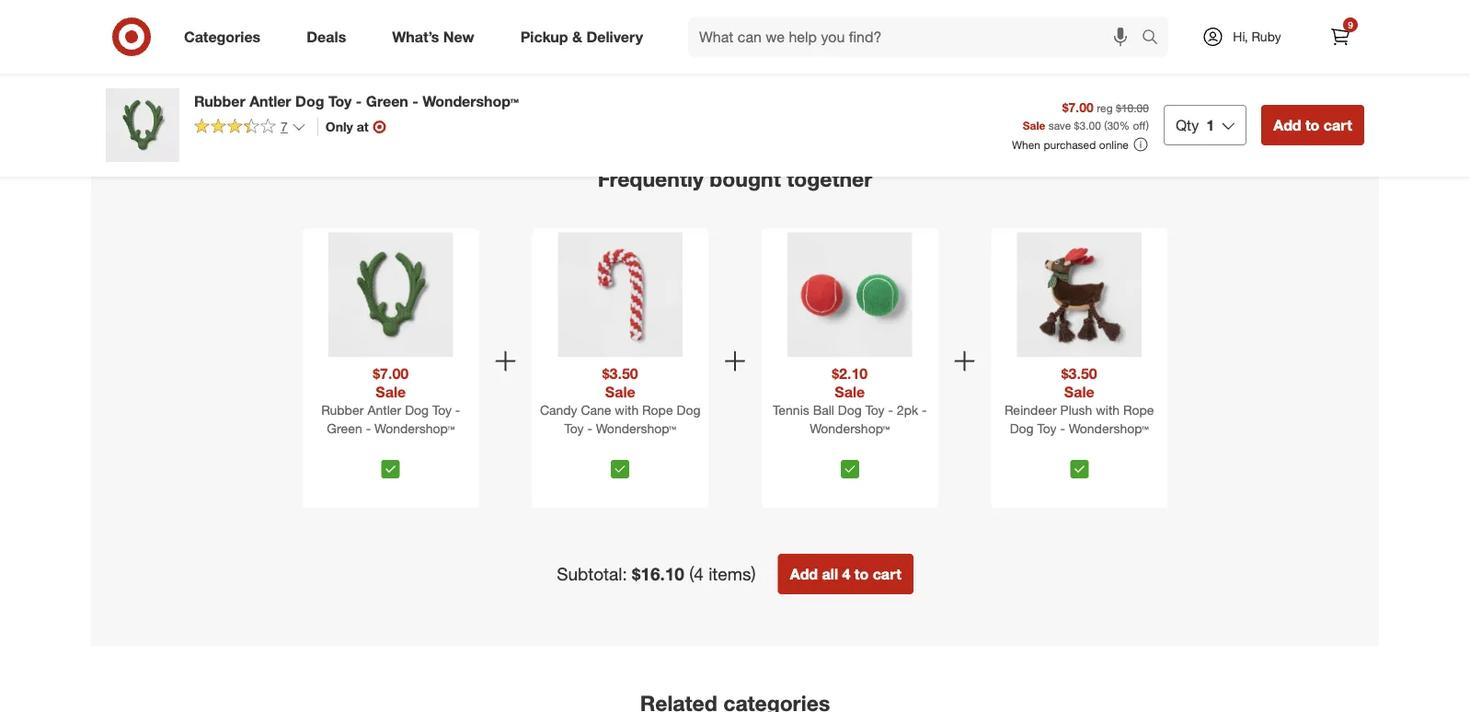 Task type: locate. For each thing, give the bounding box(es) containing it.
$7.00 sale rubber antler dog toy - green - wondershop™
[[321, 365, 461, 437]]

with right cane
[[615, 402, 639, 419]]

$3.50 inside $3.50 sale reindeer plush with rope dog toy - wondershop™
[[1062, 365, 1098, 383]]

rubber antler dog toy - green - wondershop™
[[194, 92, 519, 110]]

2 vertical spatial add
[[790, 565, 818, 583]]

1 horizontal spatial $3.50
[[1062, 365, 1098, 383]]

qty
[[1176, 116, 1200, 134]]

search button
[[1134, 17, 1178, 61]]

together
[[787, 165, 873, 191]]

(
[[1105, 118, 1108, 132]]

1 horizontal spatial cart
[[873, 565, 902, 583]]

1 horizontal spatial with
[[1097, 402, 1120, 419]]

0 vertical spatial to
[[149, 0, 160, 14]]

1 with from the left
[[615, 402, 639, 419]]

toy
[[329, 92, 352, 110], [433, 402, 452, 419], [866, 402, 885, 419], [565, 421, 584, 437], [1038, 421, 1057, 437]]

1 horizontal spatial $7.00
[[1063, 99, 1094, 115]]

rope right plush
[[1124, 402, 1155, 419]]

&
[[573, 28, 583, 46]]

categories
[[184, 28, 261, 46]]

0 vertical spatial rubber
[[194, 92, 245, 110]]

candy
[[540, 402, 578, 419]]

None checkbox
[[841, 460, 860, 479], [1071, 460, 1089, 479], [841, 460, 860, 479], [1071, 460, 1089, 479]]

2 $3.50 from the left
[[1062, 365, 1098, 383]]

rope inside $3.50 sale candy cane with rope dog toy - wondershop™
[[643, 402, 673, 419]]

$3.50
[[603, 365, 639, 383], [1062, 365, 1098, 383]]

0 horizontal spatial $3.50
[[603, 365, 639, 383]]

with for $3.50 sale candy cane with rope dog toy - wondershop™
[[615, 402, 639, 419]]

rope for $3.50 sale candy cane with rope dog toy - wondershop™
[[643, 402, 673, 419]]

wondershop™ inside $3.50 sale candy cane with rope dog toy - wondershop™
[[596, 421, 676, 437]]

sale for $3.50 sale candy cane with rope dog toy - wondershop™
[[606, 383, 636, 401]]

- inside $3.50 sale candy cane with rope dog toy - wondershop™
[[588, 421, 593, 437]]

sale inside $7.00 reg $10.00 sale save $ 3.00 ( 30 % off )
[[1023, 118, 1046, 132]]

0 horizontal spatial with
[[615, 402, 639, 419]]

- inside $3.50 sale reindeer plush with rope dog toy - wondershop™
[[1061, 421, 1066, 437]]

reindeer plush with rope dog toy - wondershop™ link
[[996, 402, 1164, 453]]

-
[[356, 92, 362, 110], [413, 92, 419, 110], [456, 402, 461, 419], [889, 402, 894, 419], [922, 402, 927, 419], [366, 421, 371, 437], [588, 421, 593, 437], [1061, 421, 1066, 437]]

antler
[[250, 92, 291, 110], [368, 402, 402, 419]]

$3.50 inside $3.50 sale candy cane with rope dog toy - wondershop™
[[603, 365, 639, 383]]

1 horizontal spatial green
[[366, 92, 409, 110]]

1 horizontal spatial add
[[790, 565, 818, 583]]

green
[[366, 92, 409, 110], [327, 421, 363, 437]]

add inside button
[[790, 565, 818, 583]]

image of rubber antler dog toy - green - wondershop™ image
[[106, 88, 179, 162]]

1 horizontal spatial to
[[855, 565, 869, 583]]

plush
[[1061, 402, 1093, 419]]

2 with from the left
[[1097, 402, 1120, 419]]

4
[[843, 565, 851, 583]]

$7.00 up the rubber antler dog toy - green - wondershop™ link
[[373, 365, 409, 383]]

0 horizontal spatial add
[[125, 0, 146, 14]]

0 horizontal spatial green
[[327, 421, 363, 437]]

1 $3.50 from the left
[[603, 365, 639, 383]]

$7.00 reg $10.00 sale save $ 3.00 ( 30 % off )
[[1023, 99, 1150, 132]]

reindeer
[[1005, 402, 1057, 419]]

1 vertical spatial $7.00
[[373, 365, 409, 383]]

0 horizontal spatial $7.00
[[373, 365, 409, 383]]

0 vertical spatial $7.00
[[1063, 99, 1094, 115]]

sale
[[1023, 118, 1046, 132], [376, 383, 406, 401], [606, 383, 636, 401], [835, 383, 865, 401], [1065, 383, 1095, 401]]

$3.50 up plush
[[1062, 365, 1098, 383]]

None checkbox
[[382, 460, 400, 479], [611, 460, 630, 479], [382, 460, 400, 479], [611, 460, 630, 479]]

2 rope from the left
[[1124, 402, 1155, 419]]

$7.00 for sale
[[373, 365, 409, 383]]

cart
[[163, 0, 184, 14], [1324, 116, 1353, 134], [873, 565, 902, 583]]

frequently
[[598, 165, 704, 191]]

$7.00 inside $7.00 reg $10.00 sale save $ 3.00 ( 30 % off )
[[1063, 99, 1094, 115]]

cart down 9 link
[[1324, 116, 1353, 134]]

rope
[[643, 402, 673, 419], [1124, 402, 1155, 419]]

add to cart
[[125, 0, 184, 14], [1274, 116, 1353, 134]]

1 horizontal spatial rubber
[[321, 402, 364, 419]]

cart right 4
[[873, 565, 902, 583]]

with right plush
[[1097, 402, 1120, 419]]

dog inside $2.10 sale tennis ball dog toy - 2pk - wondershop™
[[838, 402, 862, 419]]

tennis
[[773, 402, 810, 419]]

1 vertical spatial antler
[[368, 402, 402, 419]]

rope right cane
[[643, 402, 673, 419]]

with inside $3.50 sale reindeer plush with rope dog toy - wondershop™
[[1097, 402, 1120, 419]]

0 vertical spatial antler
[[250, 92, 291, 110]]

1 vertical spatial rubber
[[321, 402, 364, 419]]

delivery
[[587, 28, 643, 46]]

items)
[[709, 564, 756, 585]]

all
[[822, 565, 839, 583]]

dog
[[296, 92, 324, 110], [405, 402, 429, 419], [677, 402, 701, 419], [838, 402, 862, 419], [1010, 421, 1034, 437]]

sale inside $7.00 sale rubber antler dog toy - green - wondershop™
[[376, 383, 406, 401]]

0 vertical spatial cart
[[163, 0, 184, 14]]

sale for $2.10 sale tennis ball dog toy - 2pk - wondershop™
[[835, 383, 865, 401]]

bought
[[710, 165, 781, 191]]

add
[[125, 0, 146, 14], [1274, 116, 1302, 134], [790, 565, 818, 583]]

rubber
[[194, 92, 245, 110], [321, 402, 364, 419]]

wondershop™ for $3.50 sale reindeer plush with rope dog toy - wondershop™
[[1069, 421, 1150, 437]]

2 vertical spatial cart
[[873, 565, 902, 583]]

add to cart button
[[117, 0, 193, 22], [1262, 105, 1365, 145]]

0 horizontal spatial rope
[[643, 402, 673, 419]]

online
[[1100, 138, 1129, 151]]

sale inside $2.10 sale tennis ball dog toy - 2pk - wondershop™
[[835, 383, 865, 401]]

sale up plush
[[1065, 383, 1095, 401]]

off
[[1134, 118, 1147, 132]]

1 rope from the left
[[643, 402, 673, 419]]

wondershop™ inside $3.50 sale reindeer plush with rope dog toy - wondershop™
[[1069, 421, 1150, 437]]

sale inside $3.50 sale candy cane with rope dog toy - wondershop™
[[606, 383, 636, 401]]

2pk
[[897, 402, 919, 419]]

$2.10 sale tennis ball dog toy - 2pk - wondershop™
[[773, 365, 927, 437]]

3.00
[[1080, 118, 1102, 132]]

with
[[615, 402, 639, 419], [1097, 402, 1120, 419]]

%
[[1120, 118, 1131, 132]]

2 horizontal spatial add
[[1274, 116, 1302, 134]]

0 horizontal spatial to
[[149, 0, 160, 14]]

30
[[1108, 118, 1120, 132]]

wondershop™ for $2.10 sale tennis ball dog toy - 2pk - wondershop™
[[810, 421, 890, 437]]

add all 4 to cart
[[790, 565, 902, 583]]

green inside $7.00 sale rubber antler dog toy - green - wondershop™
[[327, 421, 363, 437]]

reindeer plush with rope dog toy - wondershop™ image
[[1018, 232, 1142, 357]]

to
[[149, 0, 160, 14], [1306, 116, 1320, 134], [855, 565, 869, 583]]

What can we help you find? suggestions appear below search field
[[689, 17, 1147, 57]]

sale down $2.10
[[835, 383, 865, 401]]

1 vertical spatial to
[[1306, 116, 1320, 134]]

candy cane with rope dog toy - wondershop™ image
[[558, 232, 683, 357]]

1 horizontal spatial add to cart
[[1274, 116, 1353, 134]]

toy inside $7.00 sale rubber antler dog toy - green - wondershop™
[[433, 402, 452, 419]]

1 vertical spatial green
[[327, 421, 363, 437]]

rope inside $3.50 sale reindeer plush with rope dog toy - wondershop™
[[1124, 402, 1155, 419]]

1 vertical spatial add to cart button
[[1262, 105, 1365, 145]]

0 vertical spatial add to cart
[[125, 0, 184, 14]]

hi, ruby
[[1234, 29, 1282, 45]]

wondershop™ inside $7.00 sale rubber antler dog toy - green - wondershop™
[[375, 421, 455, 437]]

tennis ball dog toy - 2pk - wondershop™ image
[[788, 232, 913, 357]]

1 horizontal spatial rope
[[1124, 402, 1155, 419]]

1
[[1207, 116, 1215, 134]]

with inside $3.50 sale candy cane with rope dog toy - wondershop™
[[615, 402, 639, 419]]

what's new link
[[377, 17, 498, 57]]

$7.00 up the $
[[1063, 99, 1094, 115]]

wondershop™ inside $2.10 sale tennis ball dog toy - 2pk - wondershop™
[[810, 421, 890, 437]]

1 horizontal spatial add to cart button
[[1262, 105, 1365, 145]]

hi,
[[1234, 29, 1249, 45]]

0 horizontal spatial antler
[[250, 92, 291, 110]]

1 horizontal spatial antler
[[368, 402, 402, 419]]

1 vertical spatial add to cart
[[1274, 116, 1353, 134]]

$7.00
[[1063, 99, 1094, 115], [373, 365, 409, 383]]

$3.50 up cane
[[603, 365, 639, 383]]

deals link
[[291, 17, 369, 57]]

pickup & delivery link
[[505, 17, 666, 57]]

sale for $3.50 sale reindeer plush with rope dog toy - wondershop™
[[1065, 383, 1095, 401]]

sale inside $3.50 sale reindeer plush with rope dog toy - wondershop™
[[1065, 383, 1095, 401]]

wondershop™
[[423, 92, 519, 110], [375, 421, 455, 437], [596, 421, 676, 437], [810, 421, 890, 437], [1069, 421, 1150, 437]]

ruby
[[1252, 29, 1282, 45]]

frequently bought together
[[598, 165, 873, 191]]

0 vertical spatial add
[[125, 0, 146, 14]]

0 horizontal spatial add to cart
[[125, 0, 184, 14]]

0 horizontal spatial add to cart button
[[117, 0, 193, 22]]

sale up when
[[1023, 118, 1046, 132]]

pickup
[[521, 28, 568, 46]]

sale up the rubber antler dog toy - green - wondershop™ link
[[376, 383, 406, 401]]

2 horizontal spatial cart
[[1324, 116, 1353, 134]]

cart up categories
[[163, 0, 184, 14]]

2 vertical spatial to
[[855, 565, 869, 583]]

dog inside $3.50 sale candy cane with rope dog toy - wondershop™
[[677, 402, 701, 419]]

$3.50 sale reindeer plush with rope dog toy - wondershop™
[[1005, 365, 1155, 437]]

subtotal: $16.10 (4 items)
[[557, 564, 756, 585]]

$3.50 for $3.50 sale candy cane with rope dog toy - wondershop™
[[603, 365, 639, 383]]

sale up cane
[[606, 383, 636, 401]]

$7.00 inside $7.00 sale rubber antler dog toy - green - wondershop™
[[373, 365, 409, 383]]

$3.50 for $3.50 sale reindeer plush with rope dog toy - wondershop™
[[1062, 365, 1098, 383]]



Task type: vqa. For each thing, say whether or not it's contained in the screenshot.
Items)
yes



Task type: describe. For each thing, give the bounding box(es) containing it.
when purchased online
[[1012, 138, 1129, 151]]

subtotal:
[[557, 564, 628, 585]]

add all 4 to cart button
[[778, 554, 914, 595]]

0 horizontal spatial rubber
[[194, 92, 245, 110]]

2 horizontal spatial to
[[1306, 116, 1320, 134]]

wondershop™ for $3.50 sale candy cane with rope dog toy - wondershop™
[[596, 421, 676, 437]]

$7.00 for reg
[[1063, 99, 1094, 115]]

cart inside the add all 4 to cart button
[[873, 565, 902, 583]]

$
[[1075, 118, 1080, 132]]

pickup & delivery
[[521, 28, 643, 46]]

$3.50 sale candy cane with rope dog toy - wondershop™
[[540, 365, 701, 437]]

tennis ball dog toy - 2pk - wondershop™ link
[[766, 402, 935, 453]]

rubber antler dog toy - green - wondershop™ image
[[329, 232, 453, 357]]

9
[[1349, 19, 1354, 30]]

ball
[[813, 402, 835, 419]]

dog inside $7.00 sale rubber antler dog toy - green - wondershop™
[[405, 402, 429, 419]]

deals
[[307, 28, 346, 46]]

add to cart for rightmost add to cart button
[[1274, 116, 1353, 134]]

toy inside $3.50 sale candy cane with rope dog toy - wondershop™
[[565, 421, 584, 437]]

wondershop™ for $7.00 sale rubber antler dog toy - green - wondershop™
[[375, 421, 455, 437]]

what's new
[[392, 28, 475, 46]]

only at
[[326, 119, 369, 135]]

cane
[[581, 402, 612, 419]]

only
[[326, 119, 353, 135]]

new
[[444, 28, 475, 46]]

7 link
[[194, 118, 306, 139]]

with for $3.50 sale reindeer plush with rope dog toy - wondershop™
[[1097, 402, 1120, 419]]

purchased
[[1044, 138, 1097, 151]]

1 vertical spatial cart
[[1324, 116, 1353, 134]]

)
[[1147, 118, 1150, 132]]

dog inside $3.50 sale reindeer plush with rope dog toy - wondershop™
[[1010, 421, 1034, 437]]

$10.00
[[1117, 101, 1150, 115]]

0 vertical spatial add to cart button
[[117, 0, 193, 22]]

candy cane with rope dog toy - wondershop™ link
[[536, 402, 705, 453]]

rubber inside $7.00 sale rubber antler dog toy - green - wondershop™
[[321, 402, 364, 419]]

categories link
[[168, 17, 284, 57]]

(4
[[690, 564, 704, 585]]

rope for $3.50 sale reindeer plush with rope dog toy - wondershop™
[[1124, 402, 1155, 419]]

save
[[1049, 118, 1072, 132]]

at
[[357, 119, 369, 135]]

7
[[281, 119, 288, 135]]

rubber antler dog toy - green - wondershop™ link
[[307, 402, 475, 453]]

antler inside $7.00 sale rubber antler dog toy - green - wondershop™
[[368, 402, 402, 419]]

search
[[1134, 30, 1178, 47]]

when
[[1012, 138, 1041, 151]]

qty 1
[[1176, 116, 1215, 134]]

0 vertical spatial green
[[366, 92, 409, 110]]

toy inside $3.50 sale reindeer plush with rope dog toy - wondershop™
[[1038, 421, 1057, 437]]

reg
[[1097, 101, 1113, 115]]

what's
[[392, 28, 439, 46]]

toy inside $2.10 sale tennis ball dog toy - 2pk - wondershop™
[[866, 402, 885, 419]]

sale for $7.00 sale rubber antler dog toy - green - wondershop™
[[376, 383, 406, 401]]

9 link
[[1321, 17, 1361, 57]]

to inside button
[[855, 565, 869, 583]]

1 vertical spatial add
[[1274, 116, 1302, 134]]

0 horizontal spatial cart
[[163, 0, 184, 14]]

add to cart for add to cart button to the top
[[125, 0, 184, 14]]

$2.10
[[832, 365, 868, 383]]

$16.10
[[632, 564, 685, 585]]



